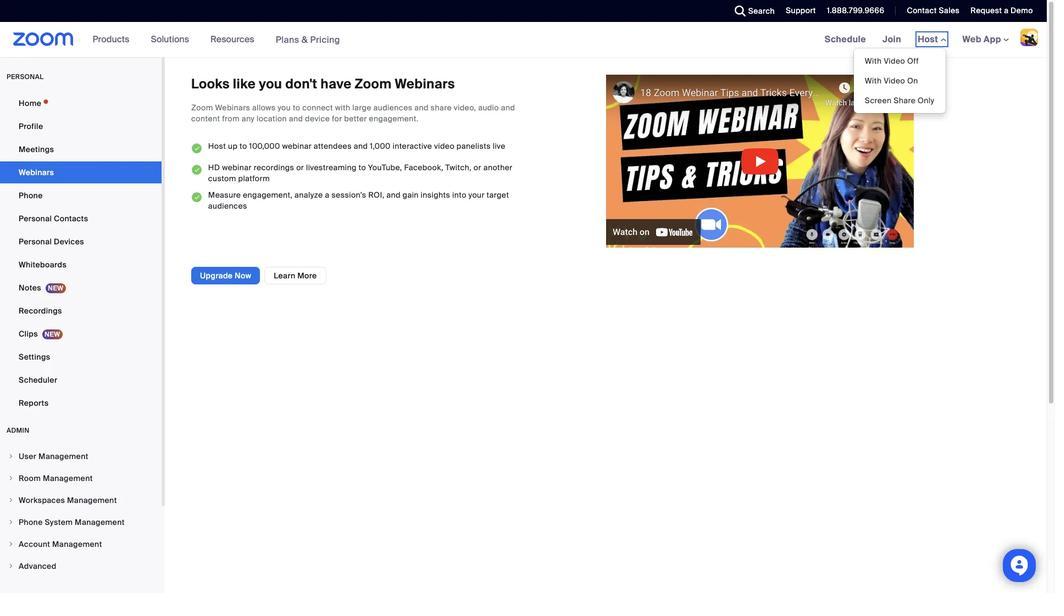 Task type: vqa. For each thing, say whether or not it's contained in the screenshot.
Learn
yes



Task type: describe. For each thing, give the bounding box(es) containing it.
with
[[335, 103, 351, 113]]

advanced
[[19, 562, 56, 572]]

panelists
[[457, 141, 491, 151]]

admin
[[7, 427, 30, 435]]

plans & pricing
[[276, 34, 340, 45]]

measure
[[208, 190, 241, 200]]

&
[[302, 34, 308, 45]]

custom
[[208, 174, 236, 184]]

0 vertical spatial a
[[1005, 5, 1009, 15]]

and left 1,000 in the top left of the page
[[354, 141, 368, 151]]

for
[[332, 114, 342, 124]]

you inside zoom webinars allows you to connect with large audiences and share video, audio and content from any location and device for better engagement.
[[278, 103, 291, 113]]

session's
[[332, 190, 366, 200]]

up
[[228, 141, 238, 151]]

zoom webinars allows you to connect with large audiences and share video, audio and content from any location and device for better engagement.
[[191, 103, 515, 124]]

large
[[353, 103, 372, 113]]

learn more
[[274, 271, 317, 281]]

clips
[[19, 329, 38, 339]]

audiences inside measure engagement, analyze a session's roi, and gain insights into your target audiences
[[208, 201, 247, 211]]

room
[[19, 474, 41, 484]]

personal contacts
[[19, 214, 88, 224]]

gain
[[403, 190, 419, 200]]

clips link
[[0, 323, 162, 345]]

schedule link
[[817, 22, 875, 57]]

100,000
[[249, 141, 280, 151]]

engagement,
[[243, 190, 293, 200]]

with for with video on
[[865, 76, 882, 86]]

screen share only
[[865, 96, 935, 106]]

and inside measure engagement, analyze a session's roi, and gain insights into your target audiences
[[387, 190, 401, 200]]

0 vertical spatial you
[[259, 75, 282, 92]]

like
[[233, 75, 256, 92]]

video,
[[454, 103, 476, 113]]

hd webinar recordings or livestreaming to youtube, facebook, twitch, or another custom platform
[[208, 163, 513, 184]]

device
[[305, 114, 330, 124]]

home link
[[0, 92, 162, 114]]

profile picture image
[[1021, 29, 1039, 46]]

user management
[[19, 452, 88, 462]]

profile link
[[0, 115, 162, 137]]

personal
[[7, 73, 44, 81]]

profile
[[19, 122, 43, 131]]

video
[[434, 141, 455, 151]]

personal for personal contacts
[[19, 214, 52, 224]]

off
[[908, 56, 919, 66]]

2 or from the left
[[474, 163, 482, 173]]

upgrade now button
[[191, 267, 260, 285]]

screen share only link
[[854, 91, 946, 111]]

web app
[[963, 34, 1002, 45]]

from
[[222, 114, 240, 124]]

facebook,
[[404, 163, 444, 173]]

right image for phone
[[8, 520, 14, 526]]

on
[[908, 76, 919, 86]]

right image for workspaces
[[8, 498, 14, 504]]

whiteboards link
[[0, 254, 162, 276]]

webinars inside webinars link
[[19, 168, 54, 178]]

with video on link
[[854, 71, 946, 91]]

audio
[[478, 103, 499, 113]]

phone for phone system management
[[19, 518, 43, 528]]

user management menu item
[[0, 446, 162, 467]]

meetings navigation
[[817, 22, 1047, 114]]

pricing
[[310, 34, 340, 45]]

meetings link
[[0, 139, 162, 161]]

personal devices
[[19, 237, 84, 247]]

location
[[257, 114, 287, 124]]

management up "account management" menu item
[[75, 518, 125, 528]]

recordings link
[[0, 300, 162, 322]]

roi,
[[369, 190, 385, 200]]

host button
[[918, 34, 947, 45]]

solutions
[[151, 34, 189, 45]]

your
[[469, 190, 485, 200]]

don't
[[286, 75, 317, 92]]

a inside measure engagement, analyze a session's roi, and gain insights into your target audiences
[[325, 190, 330, 200]]

webinars link
[[0, 162, 162, 184]]

contact
[[907, 5, 937, 15]]

engagement.
[[369, 114, 419, 124]]

workspaces management menu item
[[0, 490, 162, 511]]

recordings
[[19, 306, 62, 316]]

livestreaming
[[306, 163, 357, 173]]

contacts
[[54, 214, 88, 224]]

contact sales
[[907, 5, 960, 15]]

management for room management
[[43, 474, 93, 484]]

web
[[963, 34, 982, 45]]

search
[[749, 6, 775, 16]]

request a demo
[[971, 5, 1034, 15]]

right image for room management
[[8, 476, 14, 482]]

meetings
[[19, 145, 54, 155]]

attendees
[[314, 141, 352, 151]]

app
[[984, 34, 1002, 45]]

personal devices link
[[0, 231, 162, 253]]

have
[[321, 75, 352, 92]]



Task type: locate. For each thing, give the bounding box(es) containing it.
0 horizontal spatial or
[[296, 163, 304, 173]]

0 vertical spatial to
[[293, 103, 300, 113]]

1 vertical spatial audiences
[[208, 201, 247, 211]]

upgrade now
[[200, 271, 251, 281]]

or
[[296, 163, 304, 173], [474, 163, 482, 173]]

a left demo
[[1005, 5, 1009, 15]]

admin menu menu
[[0, 446, 162, 578]]

home
[[19, 98, 41, 108]]

webinars inside zoom webinars allows you to connect with large audiences and share video, audio and content from any location and device for better engagement.
[[215, 103, 250, 113]]

2 horizontal spatial to
[[359, 163, 366, 173]]

phone up the account
[[19, 518, 43, 528]]

with
[[865, 56, 882, 66], [865, 76, 882, 86]]

user
[[19, 452, 36, 462]]

and right audio
[[501, 103, 515, 113]]

right image
[[8, 454, 14, 460], [8, 476, 14, 482], [8, 542, 14, 548]]

or right recordings
[[296, 163, 304, 173]]

0 horizontal spatial to
[[240, 141, 247, 151]]

and left device
[[289, 114, 303, 124]]

zoom logo image
[[13, 32, 73, 46]]

scheduler
[[19, 376, 57, 385]]

support link
[[778, 0, 819, 22], [786, 5, 816, 15]]

zoom up content
[[191, 103, 213, 113]]

with up with video on
[[865, 56, 882, 66]]

management down phone system management menu item
[[52, 540, 102, 550]]

1 horizontal spatial or
[[474, 163, 482, 173]]

account
[[19, 540, 50, 550]]

looks like you don't have zoom webinars
[[191, 75, 455, 92]]

1 vertical spatial right image
[[8, 476, 14, 482]]

1 vertical spatial zoom
[[191, 103, 213, 113]]

phone
[[19, 191, 43, 201], [19, 518, 43, 528]]

1 phone from the top
[[19, 191, 43, 201]]

host left up
[[208, 141, 226, 151]]

join link
[[875, 22, 910, 57]]

contact sales link
[[899, 0, 963, 22], [907, 5, 960, 15]]

reports link
[[0, 393, 162, 415]]

right image inside advanced menu item
[[8, 564, 14, 570]]

to inside hd webinar recordings or livestreaming to youtube, facebook, twitch, or another custom platform
[[359, 163, 366, 173]]

0 horizontal spatial zoom
[[191, 103, 213, 113]]

target
[[487, 190, 509, 200]]

2 horizontal spatial webinars
[[395, 75, 455, 92]]

1 horizontal spatial audiences
[[374, 103, 413, 113]]

or right twitch,
[[474, 163, 482, 173]]

0 vertical spatial right image
[[8, 454, 14, 460]]

banner
[[0, 22, 1047, 114]]

host up off in the top right of the page
[[918, 34, 941, 45]]

zoom
[[355, 75, 392, 92], [191, 103, 213, 113]]

0 horizontal spatial audiences
[[208, 201, 247, 211]]

1 vertical spatial with
[[865, 76, 882, 86]]

1 vertical spatial a
[[325, 190, 330, 200]]

any
[[242, 114, 255, 124]]

host for host up to 100,000 webinar attendees and 1,000 interactive video panelists live
[[208, 141, 226, 151]]

with video off
[[865, 56, 919, 66]]

reports
[[19, 399, 49, 409]]

room management
[[19, 474, 93, 484]]

to left "connect"
[[293, 103, 300, 113]]

devices
[[54, 237, 84, 247]]

video for on
[[884, 76, 906, 86]]

right image left advanced
[[8, 564, 14, 570]]

0 vertical spatial right image
[[8, 498, 14, 504]]

scheduler link
[[0, 369, 162, 391]]

to inside zoom webinars allows you to connect with large audiences and share video, audio and content from any location and device for better engagement.
[[293, 103, 300, 113]]

1 vertical spatial video
[[884, 76, 906, 86]]

1 vertical spatial right image
[[8, 520, 14, 526]]

0 vertical spatial webinars
[[395, 75, 455, 92]]

management
[[39, 452, 88, 462], [43, 474, 93, 484], [67, 496, 117, 506], [75, 518, 125, 528], [52, 540, 102, 550]]

2 right image from the top
[[8, 520, 14, 526]]

solutions button
[[151, 22, 194, 57]]

you up location
[[278, 103, 291, 113]]

video left on at the top
[[884, 76, 906, 86]]

sales
[[939, 5, 960, 15]]

webinar up custom
[[222, 163, 252, 173]]

interactive
[[393, 141, 432, 151]]

share
[[894, 96, 916, 106]]

management for user management
[[39, 452, 88, 462]]

right image inside phone system management menu item
[[8, 520, 14, 526]]

management up phone system management menu item
[[67, 496, 117, 506]]

right image left "user"
[[8, 454, 14, 460]]

into
[[453, 190, 467, 200]]

phone system management menu item
[[0, 512, 162, 533]]

screen
[[865, 96, 892, 106]]

you up allows
[[259, 75, 282, 92]]

better
[[344, 114, 367, 124]]

management for account management
[[52, 540, 102, 550]]

personal up personal devices
[[19, 214, 52, 224]]

advanced menu item
[[0, 556, 162, 577]]

3 right image from the top
[[8, 564, 14, 570]]

corner success image
[[191, 141, 203, 157]]

webinars up from on the top of page
[[215, 103, 250, 113]]

products button
[[93, 22, 134, 57]]

right image inside user management menu item
[[8, 454, 14, 460]]

host for host
[[918, 34, 941, 45]]

personal contacts link
[[0, 208, 162, 230]]

0 vertical spatial audiences
[[374, 103, 413, 113]]

1 horizontal spatial webinars
[[215, 103, 250, 113]]

system
[[45, 518, 73, 528]]

0 vertical spatial host
[[918, 34, 941, 45]]

1 vertical spatial phone
[[19, 518, 43, 528]]

1 video from the top
[[884, 56, 906, 66]]

live
[[493, 141, 506, 151]]

and left share
[[415, 103, 429, 113]]

1 horizontal spatial to
[[293, 103, 300, 113]]

another
[[484, 163, 513, 173]]

1 vertical spatial webinars
[[215, 103, 250, 113]]

0 horizontal spatial webinar
[[222, 163, 252, 173]]

1 right image from the top
[[8, 454, 14, 460]]

with for with video off
[[865, 56, 882, 66]]

learn
[[274, 271, 296, 281]]

right image inside "account management" menu item
[[8, 542, 14, 548]]

zoom up large
[[355, 75, 392, 92]]

1 vertical spatial to
[[240, 141, 247, 151]]

2 vertical spatial to
[[359, 163, 366, 173]]

schedule
[[825, 34, 867, 45]]

audiences up engagement.
[[374, 103, 413, 113]]

hd
[[208, 163, 220, 173]]

video for off
[[884, 56, 906, 66]]

phone up the personal contacts
[[19, 191, 43, 201]]

webinars down meetings
[[19, 168, 54, 178]]

1 with from the top
[[865, 56, 882, 66]]

1 vertical spatial webinar
[[222, 163, 252, 173]]

0 vertical spatial personal
[[19, 214, 52, 224]]

more
[[298, 271, 317, 281]]

management up the room management
[[39, 452, 88, 462]]

right image for user management
[[8, 454, 14, 460]]

and left gain
[[387, 190, 401, 200]]

webinar inside hd webinar recordings or livestreaming to youtube, facebook, twitch, or another custom platform
[[222, 163, 252, 173]]

insights
[[421, 190, 451, 200]]

right image left the account
[[8, 542, 14, 548]]

recordings
[[254, 163, 294, 173]]

management for workspaces management
[[67, 496, 117, 506]]

search button
[[727, 0, 778, 22]]

personal up whiteboards
[[19, 237, 52, 247]]

analyze
[[295, 190, 323, 200]]

support
[[786, 5, 816, 15]]

host inside meetings navigation
[[918, 34, 941, 45]]

right image left workspaces
[[8, 498, 14, 504]]

banner containing products
[[0, 22, 1047, 114]]

you
[[259, 75, 282, 92], [278, 103, 291, 113]]

workspaces management
[[19, 496, 117, 506]]

webinars up share
[[395, 75, 455, 92]]

connect
[[303, 103, 333, 113]]

2 vertical spatial right image
[[8, 542, 14, 548]]

1 horizontal spatial zoom
[[355, 75, 392, 92]]

right image inside workspaces management menu item
[[8, 498, 14, 504]]

1 vertical spatial you
[[278, 103, 291, 113]]

management up workspaces management
[[43, 474, 93, 484]]

2 video from the top
[[884, 76, 906, 86]]

2 phone from the top
[[19, 518, 43, 528]]

0 vertical spatial webinar
[[282, 141, 312, 151]]

right image left system
[[8, 520, 14, 526]]

audiences down measure
[[208, 201, 247, 211]]

looks
[[191, 75, 230, 92]]

0 horizontal spatial webinars
[[19, 168, 54, 178]]

audiences inside zoom webinars allows you to connect with large audiences and share video, audio and content from any location and device for better engagement.
[[374, 103, 413, 113]]

2 personal from the top
[[19, 237, 52, 247]]

2 with from the top
[[865, 76, 882, 86]]

1.888.799.9666 button
[[819, 0, 888, 22], [827, 5, 885, 15]]

1 horizontal spatial a
[[1005, 5, 1009, 15]]

with video on
[[865, 76, 919, 86]]

to
[[293, 103, 300, 113], [240, 141, 247, 151], [359, 163, 366, 173]]

right image left room
[[8, 476, 14, 482]]

1 horizontal spatial webinar
[[282, 141, 312, 151]]

host up to 100,000 webinar attendees and 1,000 interactive video panelists live
[[208, 141, 506, 151]]

demo
[[1011, 5, 1034, 15]]

phone for phone
[[19, 191, 43, 201]]

products
[[93, 34, 129, 45]]

account management
[[19, 540, 102, 550]]

account management menu item
[[0, 534, 162, 555]]

2 vertical spatial webinars
[[19, 168, 54, 178]]

0 vertical spatial phone
[[19, 191, 43, 201]]

0 vertical spatial video
[[884, 56, 906, 66]]

0 vertical spatial with
[[865, 56, 882, 66]]

workspaces
[[19, 496, 65, 506]]

with up screen
[[865, 76, 882, 86]]

1 vertical spatial personal
[[19, 237, 52, 247]]

1 or from the left
[[296, 163, 304, 173]]

whiteboards
[[19, 260, 67, 270]]

zoom inside zoom webinars allows you to connect with large audiences and share video, audio and content from any location and device for better engagement.
[[191, 103, 213, 113]]

1 right image from the top
[[8, 498, 14, 504]]

0 horizontal spatial a
[[325, 190, 330, 200]]

3 right image from the top
[[8, 542, 14, 548]]

learn more button
[[265, 267, 326, 285]]

plans
[[276, 34, 299, 45]]

product information navigation
[[84, 22, 349, 58]]

webinar up recordings
[[282, 141, 312, 151]]

video
[[884, 56, 906, 66], [884, 76, 906, 86]]

0 vertical spatial zoom
[[355, 75, 392, 92]]

a right the analyze
[[325, 190, 330, 200]]

0 horizontal spatial host
[[208, 141, 226, 151]]

1 personal from the top
[[19, 214, 52, 224]]

right image for account management
[[8, 542, 14, 548]]

phone inside menu item
[[19, 518, 43, 528]]

management inside menu item
[[39, 452, 88, 462]]

webinars
[[395, 75, 455, 92], [215, 103, 250, 113], [19, 168, 54, 178]]

right image
[[8, 498, 14, 504], [8, 520, 14, 526], [8, 564, 14, 570]]

video left off in the top right of the page
[[884, 56, 906, 66]]

resources
[[211, 34, 254, 45]]

1 horizontal spatial host
[[918, 34, 941, 45]]

to down the host up to 100,000 webinar attendees and 1,000 interactive video panelists live
[[359, 163, 366, 173]]

webinar
[[282, 141, 312, 151], [222, 163, 252, 173]]

now
[[235, 271, 251, 281]]

personal for personal devices
[[19, 237, 52, 247]]

1 vertical spatial host
[[208, 141, 226, 151]]

room management menu item
[[0, 468, 162, 489]]

2 right image from the top
[[8, 476, 14, 482]]

a
[[1005, 5, 1009, 15], [325, 190, 330, 200]]

resources button
[[211, 22, 259, 57]]

2 vertical spatial right image
[[8, 564, 14, 570]]

settings
[[19, 352, 50, 362]]

platform
[[238, 174, 270, 184]]

to right up
[[240, 141, 247, 151]]

youtube,
[[368, 163, 402, 173]]

right image inside room management menu item
[[8, 476, 14, 482]]

personal menu menu
[[0, 92, 162, 416]]

phone inside personal menu menu
[[19, 191, 43, 201]]



